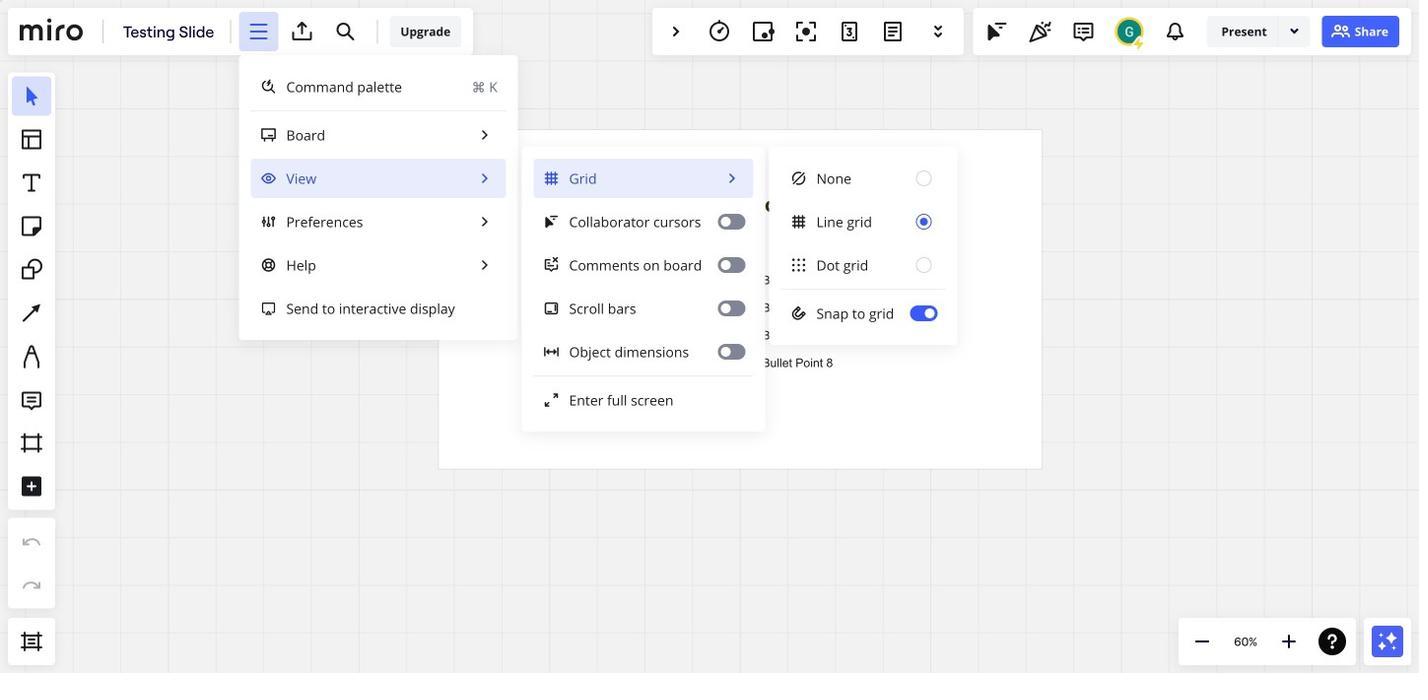 Task type: describe. For each thing, give the bounding box(es) containing it.
creation toolbar
[[8, 63, 55, 618]]

collaboration toolbar
[[653, 8, 964, 55]]

export this board image
[[290, 20, 314, 43]]

search image
[[334, 20, 357, 43]]

reactions image
[[1029, 20, 1052, 43]]

feed image
[[1164, 20, 1187, 43]]

1 radio item from the top
[[781, 159, 946, 198]]

communication toolbar
[[973, 8, 1411, 55]]

0 horizontal spatial spagx image
[[261, 301, 276, 316]]

3 radio item from the top
[[781, 245, 946, 285]]

1 horizontal spatial spagx image
[[1287, 23, 1303, 38]]

2 horizontal spatial spagx image
[[1329, 20, 1353, 43]]



Task type: locate. For each thing, give the bounding box(es) containing it.
radio item
[[781, 159, 946, 198], [781, 202, 946, 241], [781, 245, 946, 285]]

1 vertical spatial radio item
[[781, 202, 946, 241]]

main menu image
[[247, 20, 270, 43]]

spagx image
[[1329, 20, 1353, 43], [1287, 23, 1303, 38], [261, 301, 276, 316]]

spagx image
[[1131, 36, 1147, 52]]

show collaborators' cursors image
[[985, 20, 1009, 43]]

group
[[781, 159, 946, 285]]

0 vertical spatial radio item
[[781, 159, 946, 198]]

comment image
[[1072, 20, 1096, 43]]

2 vertical spatial radio item
[[781, 245, 946, 285]]

menu item
[[251, 115, 506, 155], [251, 159, 506, 198], [534, 159, 753, 198], [251, 202, 506, 241], [251, 245, 506, 285], [251, 289, 506, 328]]

checkbox item
[[251, 67, 506, 106], [534, 202, 753, 241], [534, 245, 753, 285], [534, 289, 753, 328], [781, 294, 946, 333], [534, 332, 753, 372]]

board toolbar
[[8, 8, 957, 432]]

group inside board toolbar
[[781, 159, 946, 285]]

open frames image
[[20, 630, 43, 654]]

hide apps image
[[664, 20, 688, 43]]

2 radio item from the top
[[781, 202, 946, 241]]



Task type: vqa. For each thing, say whether or not it's contained in the screenshot.
option
no



